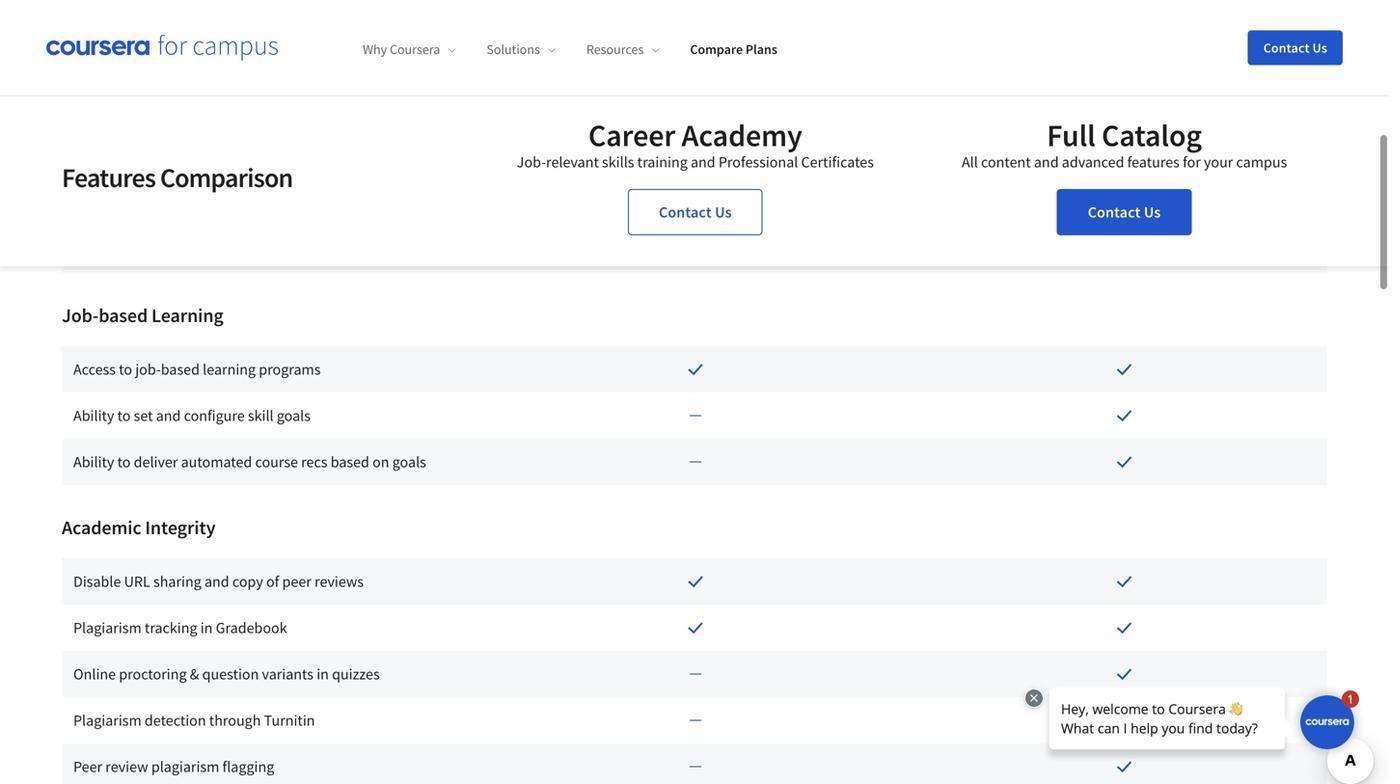 Task type: locate. For each thing, give the bounding box(es) containing it.
us
[[1313, 39, 1328, 56], [715, 203, 732, 222], [1144, 203, 1161, 222]]

in right variants
[[317, 665, 329, 684]]

projects,
[[185, 55, 241, 74]]

to left set
[[117, 406, 131, 425]]

ability left set
[[73, 406, 114, 425]]

0 horizontal spatial contact
[[659, 203, 712, 222]]

certificates
[[801, 152, 874, 172]]

sharing
[[153, 572, 201, 591]]

and inside career academy job-relevant skills training and professional certificates
[[691, 152, 716, 172]]

to for guided
[[119, 55, 132, 74]]

ability to set and configure skill goals
[[73, 406, 311, 425]]

copy
[[232, 572, 263, 591]]

based
[[99, 303, 148, 328], [161, 360, 200, 379], [331, 452, 369, 472]]

contact us link
[[628, 189, 763, 235], [1057, 189, 1192, 235]]

0 horizontal spatial goals
[[277, 406, 311, 425]]

resources
[[586, 41, 644, 58]]

reviews
[[315, 572, 364, 591]]

1 vertical spatial in
[[317, 665, 329, 684]]

us inside button
[[1313, 39, 1328, 56]]

contact us link down the training
[[628, 189, 763, 235]]

ability
[[73, 406, 114, 425], [73, 452, 114, 472]]

0 horizontal spatial us
[[715, 203, 732, 222]]

programs
[[259, 360, 321, 379]]

1 vertical spatial ability
[[73, 452, 114, 472]]

2 horizontal spatial contact
[[1264, 39, 1310, 56]]

1 vertical spatial job-
[[62, 303, 99, 328]]

relevant
[[546, 152, 599, 172]]

job-
[[517, 152, 546, 172], [62, 303, 99, 328]]

1 vertical spatial quizzes
[[332, 665, 380, 684]]

access to guided projects, assessments, and quizzes
[[73, 55, 408, 74]]

plagiarism
[[73, 618, 142, 638], [73, 711, 142, 730]]

and
[[333, 55, 357, 74], [691, 152, 716, 172], [1034, 152, 1059, 172], [156, 406, 181, 425], [205, 572, 229, 591]]

0 horizontal spatial job-
[[62, 303, 99, 328]]

1 vertical spatial goals
[[392, 452, 426, 472]]

1 horizontal spatial job-
[[517, 152, 546, 172]]

academic
[[62, 516, 141, 540]]

0 vertical spatial job-
[[517, 152, 546, 172]]

access
[[73, 55, 116, 74], [73, 360, 116, 379]]

to
[[119, 55, 132, 74], [119, 360, 132, 379], [117, 406, 131, 425], [117, 452, 131, 472]]

and inside full catalog all content and advanced features for your campus
[[1034, 152, 1059, 172]]

job- inside career academy job-relevant skills training and professional certificates
[[517, 152, 546, 172]]

integrity
[[145, 516, 216, 540]]

access to job-based learning programs
[[73, 360, 321, 379]]

1 access from the top
[[73, 55, 116, 74]]

proctoring
[[119, 665, 187, 684]]

0 horizontal spatial contact us
[[659, 203, 732, 222]]

1 horizontal spatial based
[[161, 360, 200, 379]]

plagiarism down disable
[[73, 618, 142, 638]]

access for access to guided projects, assessments, and quizzes
[[73, 55, 116, 74]]

why
[[363, 41, 387, 58]]

contact us
[[1264, 39, 1328, 56], [659, 203, 732, 222], [1088, 203, 1161, 222]]

resources link
[[586, 41, 659, 58]]

1 contact us link from the left
[[628, 189, 763, 235]]

0 vertical spatial goals
[[277, 406, 311, 425]]

in right tracking
[[200, 618, 213, 638]]

all
[[962, 152, 978, 172]]

micro-
[[130, 148, 171, 167]]

to left guided
[[119, 55, 132, 74]]

1 vertical spatial based
[[161, 360, 200, 379]]

2 horizontal spatial based
[[331, 452, 369, 472]]

catalog
[[1102, 116, 1202, 154]]

full catalog all content and advanced features for your campus
[[962, 116, 1287, 172]]

plagiarism
[[151, 757, 219, 777]]

and right the content on the right of the page
[[1034, 152, 1059, 172]]

plagiarism detection through turnitin
[[73, 711, 315, 730]]

contact for first the contact us link from the left
[[659, 203, 712, 222]]

based up job-
[[99, 303, 148, 328]]

job-
[[135, 360, 161, 379]]

and right the training
[[691, 152, 716, 172]]

0 vertical spatial plagiarism
[[73, 618, 142, 638]]

compare
[[690, 41, 743, 58]]

skills
[[602, 152, 634, 172]]

0 horizontal spatial based
[[99, 303, 148, 328]]

to left deliver
[[117, 452, 131, 472]]

0 vertical spatial ability
[[73, 406, 114, 425]]

in
[[200, 618, 213, 638], [317, 665, 329, 684]]

to left job-
[[119, 360, 132, 379]]

1 plagiarism from the top
[[73, 618, 142, 638]]

0 horizontal spatial in
[[200, 618, 213, 638]]

based up ability to set and configure skill goals
[[161, 360, 200, 379]]

url
[[124, 572, 150, 591]]

why coursera
[[363, 41, 440, 58]]

ability to deliver automated course recs based on goals
[[73, 452, 426, 472]]

online
[[73, 665, 116, 684]]

plagiarism for plagiarism detection through turnitin
[[73, 711, 142, 730]]

1 vertical spatial access
[[73, 360, 116, 379]]

0 vertical spatial quizzes
[[361, 55, 408, 74]]

0 vertical spatial access
[[73, 55, 116, 74]]

solutions link
[[487, 41, 556, 58]]

your
[[1204, 152, 1233, 172]]

of
[[266, 572, 279, 591]]

ability left deliver
[[73, 452, 114, 472]]

quizzes
[[361, 55, 408, 74], [332, 665, 380, 684]]

credentials
[[171, 148, 242, 167]]

1 vertical spatial plagiarism
[[73, 711, 142, 730]]

goals right "skill"
[[277, 406, 311, 425]]

through
[[209, 711, 261, 730]]

based left 'on'
[[331, 452, 369, 472]]

1 horizontal spatial in
[[317, 665, 329, 684]]

1 horizontal spatial contact us
[[1088, 203, 1161, 222]]

online proctoring & question variants in quizzes
[[73, 665, 380, 684]]

contact us inside button
[[1264, 39, 1328, 56]]

on
[[372, 452, 389, 472]]

features
[[1127, 152, 1180, 172]]

job-based learning
[[62, 303, 224, 328]]

1 horizontal spatial contact us link
[[1057, 189, 1192, 235]]

campus
[[1236, 152, 1287, 172]]

1 horizontal spatial contact
[[1088, 203, 1141, 222]]

peer
[[73, 757, 102, 777]]

content
[[981, 152, 1031, 172]]

2 horizontal spatial contact us
[[1264, 39, 1328, 56]]

and right set
[[156, 406, 181, 425]]

contact inside button
[[1264, 39, 1310, 56]]

0 vertical spatial based
[[99, 303, 148, 328]]

0 horizontal spatial contact us link
[[628, 189, 763, 235]]

career academy job-relevant skills training and professional certificates
[[517, 116, 874, 172]]

goals right 'on'
[[392, 452, 426, 472]]

plagiarism down online
[[73, 711, 142, 730]]

contact us link down 'features'
[[1057, 189, 1192, 235]]

peer
[[282, 572, 311, 591]]

access left guided
[[73, 55, 116, 74]]

plagiarism for plagiarism tracking in gradebook
[[73, 618, 142, 638]]

compare plans link
[[690, 41, 777, 58]]

2 access from the top
[[73, 360, 116, 379]]

2 horizontal spatial us
[[1313, 39, 1328, 56]]

2 contact us link from the left
[[1057, 189, 1192, 235]]

peer review plagiarism flagging
[[73, 757, 274, 777]]

0 vertical spatial in
[[200, 618, 213, 638]]

1 ability from the top
[[73, 406, 114, 425]]

advanced
[[1062, 152, 1124, 172]]

guided
[[135, 55, 182, 74]]

professional
[[719, 152, 798, 172]]

2 ability from the top
[[73, 452, 114, 472]]

detection
[[145, 711, 206, 730]]

2 plagiarism from the top
[[73, 711, 142, 730]]

goals
[[277, 406, 311, 425], [392, 452, 426, 472]]

solutions
[[487, 41, 540, 58]]

contact
[[1264, 39, 1310, 56], [659, 203, 712, 222], [1088, 203, 1141, 222]]

access left job-
[[73, 360, 116, 379]]

set
[[134, 406, 153, 425]]



Task type: vqa. For each thing, say whether or not it's contained in the screenshot.
Contact Us "link" to the right
yes



Task type: describe. For each thing, give the bounding box(es) containing it.
to for deliver
[[117, 452, 131, 472]]

turnitin
[[264, 711, 315, 730]]

contact us button
[[1248, 30, 1343, 65]]

course
[[255, 452, 298, 472]]

training
[[637, 152, 688, 172]]

full
[[1047, 116, 1096, 154]]

career
[[588, 116, 676, 154]]

why coursera link
[[363, 41, 456, 58]]

quizzes for access to guided projects, assessments, and quizzes
[[361, 55, 408, 74]]

ability for ability to set and configure skill goals
[[73, 406, 114, 425]]

review
[[105, 757, 148, 777]]

contact for second the contact us link from left
[[1088, 203, 1141, 222]]

comparison
[[160, 161, 293, 194]]

industry
[[73, 148, 127, 167]]

1 horizontal spatial us
[[1144, 203, 1161, 222]]

and left copy
[[205, 572, 229, 591]]

for
[[1183, 152, 1201, 172]]

to for job-
[[119, 360, 132, 379]]

and left why
[[333, 55, 357, 74]]

&
[[190, 665, 199, 684]]

configure
[[184, 406, 245, 425]]

ability for ability to deliver automated course recs based on goals
[[73, 452, 114, 472]]

automated
[[181, 452, 252, 472]]

coursera
[[390, 41, 440, 58]]

access for access to job-based learning programs
[[73, 360, 116, 379]]

features comparison
[[62, 161, 293, 194]]

skill
[[248, 406, 274, 425]]

learning
[[151, 303, 224, 328]]

academic integrity
[[62, 516, 216, 540]]

compare plans
[[690, 41, 777, 58]]

2 vertical spatial based
[[331, 452, 369, 472]]

learning
[[203, 360, 256, 379]]

plans
[[746, 41, 777, 58]]

features
[[62, 161, 155, 194]]

to for set
[[117, 406, 131, 425]]

recs
[[301, 452, 328, 472]]

coursera for campus image
[[46, 34, 278, 61]]

flagging
[[222, 757, 274, 777]]

plagiarism tracking in gradebook
[[73, 618, 287, 638]]

deliver
[[134, 452, 178, 472]]

contact for contact us button
[[1264, 39, 1310, 56]]

question
[[202, 665, 259, 684]]

tracking
[[145, 618, 197, 638]]

quizzes for online proctoring & question variants in quizzes
[[332, 665, 380, 684]]

industry micro-credentials
[[73, 148, 242, 167]]

variants
[[262, 665, 314, 684]]

disable url sharing and copy of peer reviews
[[73, 572, 364, 591]]

academy
[[682, 116, 802, 154]]

gradebook
[[216, 618, 287, 638]]

1 horizontal spatial goals
[[392, 452, 426, 472]]

assessments,
[[244, 55, 330, 74]]

disable
[[73, 572, 121, 591]]



